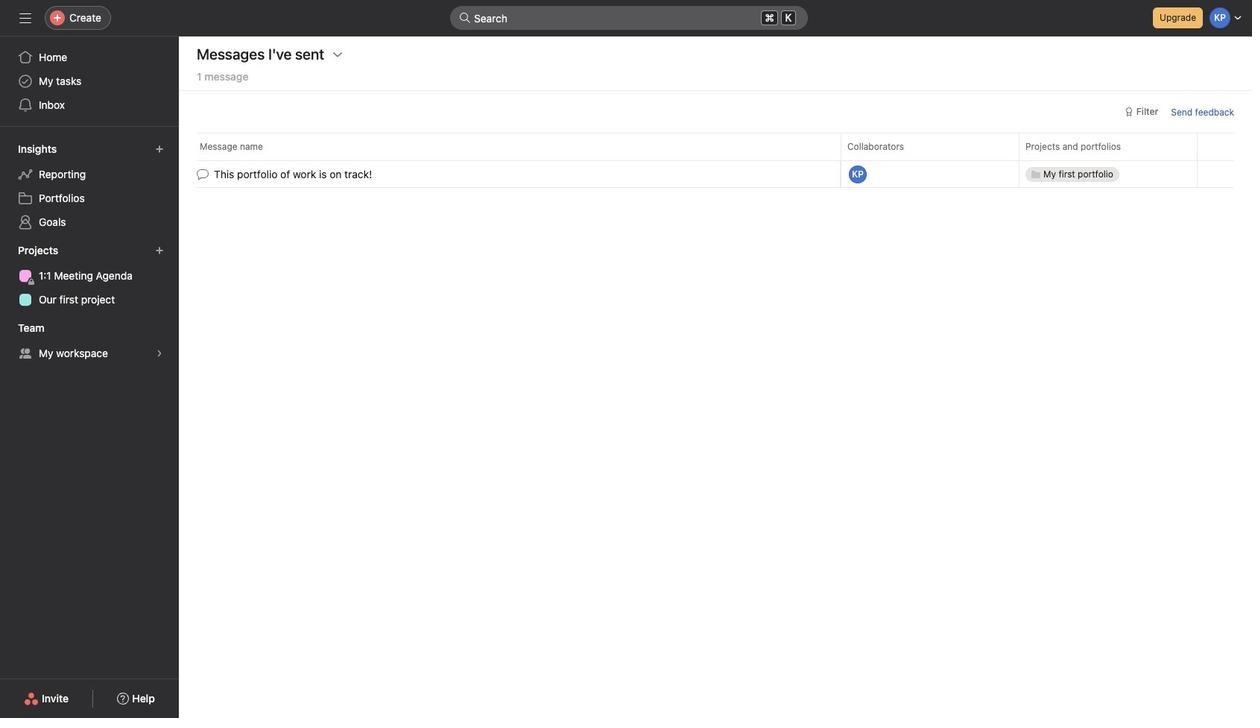 Task type: vqa. For each thing, say whether or not it's contained in the screenshot.
the hide dropdown button
no



Task type: describe. For each thing, give the bounding box(es) containing it.
teams element
[[0, 315, 179, 368]]

insights element
[[0, 136, 179, 237]]

new project or portfolio image
[[155, 246, 164, 255]]

hide sidebar image
[[19, 12, 31, 24]]

prominent image
[[459, 12, 471, 24]]

conversation name for this portfolio of work is on track! cell
[[179, 160, 841, 188]]

3 column header from the left
[[1019, 133, 1202, 160]]

global element
[[0, 37, 179, 126]]

new insights image
[[155, 145, 164, 154]]



Task type: locate. For each thing, give the bounding box(es) containing it.
1 column header from the left
[[197, 133, 846, 160]]

column header
[[197, 133, 846, 160], [841, 133, 1024, 160], [1019, 133, 1202, 160]]

see details, my workspace image
[[155, 349, 164, 358]]

None field
[[450, 6, 808, 30]]

2 column header from the left
[[841, 133, 1024, 160]]

cell
[[1019, 160, 1198, 188]]

Search tasks, projects, and more text field
[[450, 6, 808, 30]]

projects element
[[0, 237, 179, 315]]

row
[[179, 133, 1253, 160], [179, 159, 1253, 189], [197, 160, 1235, 161]]

actions image
[[332, 48, 344, 60]]



